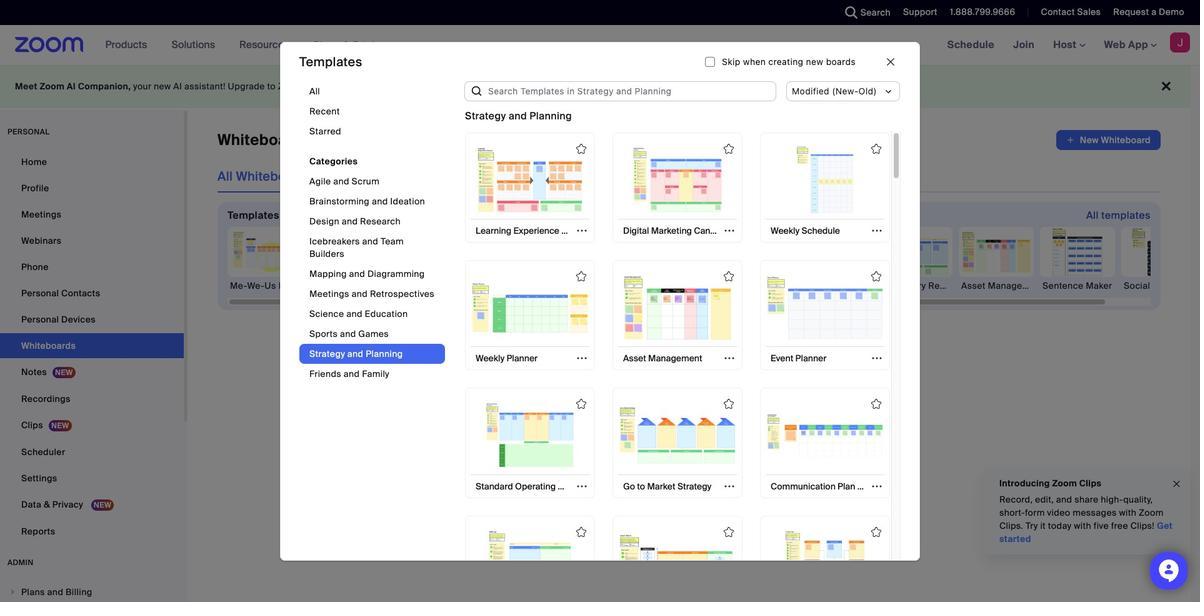 Task type: vqa. For each thing, say whether or not it's contained in the screenshot.
right icon associated with first menu item from the bottom of the Admin Menu Menu
no



Task type: describe. For each thing, give the bounding box(es) containing it.
sports
[[310, 328, 338, 339]]

starred inside categories element
[[310, 125, 341, 137]]

pricing
[[353, 38, 387, 52]]

thumbnail for communication plan template image
[[768, 401, 884, 470]]

add to starred image for weekly planner
[[577, 271, 587, 281]]

and up brainstorming in the left of the page
[[334, 175, 350, 187]]

sales
[[1078, 6, 1102, 18]]

home link
[[0, 149, 184, 175]]

0 vertical spatial a
[[1152, 6, 1157, 18]]

education
[[365, 308, 408, 319]]

today inside record, edit, and share high-quality, short-form video messages with zoom clips. try it today with five free clips!
[[1049, 520, 1073, 532]]

phone
[[21, 261, 49, 273]]

thumbnail for weekly planner image
[[472, 274, 588, 342]]

create and collaborate
[[605, 377, 774, 397]]

whiteboards up all whiteboards
[[218, 130, 311, 149]]

1 ai from the left
[[67, 81, 76, 92]]

support link left 1.888.799.9666
[[904, 6, 938, 18]]

data & privacy link
[[0, 492, 184, 518]]

phone link
[[0, 255, 184, 280]]

support
[[904, 6, 938, 18]]

sentence maker element
[[1041, 280, 1116, 292]]

weekly schedule element
[[634, 280, 710, 292]]

weekly planner inside strategy and planning element
[[476, 353, 538, 364]]

and up fun fact element
[[349, 268, 365, 279]]

shared
[[498, 168, 542, 185]]

team
[[381, 236, 404, 247]]

laboratory report
[[881, 280, 958, 291]]

thumbnail for event planner image
[[768, 274, 884, 342]]

schedule inside strategy and planning element
[[802, 225, 841, 236]]

agile and scrum
[[310, 175, 380, 187]]

asset for asset management element
[[962, 280, 986, 291]]

trash
[[667, 168, 700, 185]]

upgrade today link
[[575, 81, 640, 92]]

templates for whiteboards
[[228, 209, 280, 222]]

my whiteboards
[[386, 168, 483, 185]]

zoom logo image
[[15, 37, 84, 53]]

templates
[[1102, 209, 1152, 222]]

create
[[605, 377, 655, 397]]

sentence
[[1043, 280, 1084, 291]]

all for all whiteboards
[[218, 168, 233, 185]]

1 horizontal spatial asset management button
[[960, 227, 1045, 292]]

asset management inside strategy and planning element
[[624, 353, 703, 364]]

uml class diagram
[[555, 280, 640, 291]]

settings
[[21, 473, 57, 484]]

to inside button
[[638, 481, 646, 492]]

experience inside 'element'
[[433, 280, 481, 291]]

go to market strategy
[[624, 481, 712, 492]]

to left one
[[267, 81, 276, 92]]

weekly planner button inside card for template weekly planner element
[[471, 347, 543, 370]]

contact sales link up meetings navigation
[[1042, 6, 1102, 18]]

meet zoom ai companion, footer
[[0, 65, 1192, 108]]

masterpiece.
[[702, 408, 758, 419]]

to right time
[[658, 408, 666, 419]]

diagramming
[[368, 268, 425, 279]]

modified (new-old) button
[[787, 82, 898, 100]]

product information navigation
[[96, 25, 397, 66]]

whiteboards for my
[[407, 168, 483, 185]]

management for bottom asset management button
[[649, 353, 703, 364]]

builders
[[310, 248, 345, 259]]

contact
[[1042, 6, 1076, 18]]

introducing
[[1000, 478, 1051, 489]]

a for it's time to make a masterpiece.
[[694, 408, 699, 419]]

me
[[573, 168, 592, 185]]

strategy and planning status
[[465, 109, 572, 124]]

marketing for digital marketing canvas element
[[504, 280, 547, 291]]

personal contacts
[[21, 288, 100, 299]]

management for asset management element
[[989, 280, 1045, 291]]

learning experience canvas button inside strategy and planning element
[[471, 220, 592, 242]]

learning inside strategy and planning element
[[476, 225, 512, 236]]

design and research
[[310, 215, 401, 227]]

0 horizontal spatial schedule
[[669, 280, 710, 291]]

personal for personal devices
[[21, 314, 59, 325]]

planner for event planner button
[[796, 353, 827, 364]]

thumbnail for go to market strategy image
[[620, 401, 736, 470]]

add to starred image for asset management
[[724, 271, 734, 281]]

recent for all
[[310, 105, 340, 117]]

zoom inside record, edit, and share high-quality, short-form video messages with zoom clips. try it today with five free clips!
[[1140, 507, 1165, 519]]

1 horizontal spatial strategy and planning
[[465, 109, 572, 122]]

agile
[[310, 175, 331, 187]]

projects
[[715, 168, 764, 185]]

go
[[624, 481, 636, 492]]

twist
[[806, 280, 828, 291]]

strategy and planning inside categories element
[[310, 348, 403, 359]]

thumbnail for raid log image
[[472, 529, 588, 597]]

tabs of all whiteboard page tab list
[[218, 160, 764, 193]]

card for template spark matrix element
[[613, 516, 743, 602]]

today inside "meet zoom ai companion," footer
[[615, 81, 640, 92]]

2 ai from the left
[[173, 81, 182, 92]]

planner for the weekly planner button in the card for template weekly planner element
[[507, 353, 538, 364]]

contact sales link up join
[[1032, 0, 1105, 25]]

social
[[1125, 280, 1151, 291]]

clips!
[[1131, 520, 1156, 532]]

digital marketing canvas for digital marketing canvas element
[[474, 280, 580, 291]]

weekly schedule for the rightmost weekly schedule button
[[771, 225, 841, 236]]

personal contacts link
[[0, 281, 184, 306]]

fun
[[312, 280, 327, 291]]

introducing zoom clips
[[1000, 478, 1102, 489]]

all templates button
[[1087, 206, 1152, 226]]

market
[[648, 481, 676, 492]]

1.888.799.9666 button up join
[[941, 0, 1019, 25]]

privacy
[[52, 499, 83, 510]]

free
[[1112, 520, 1129, 532]]

us
[[265, 280, 276, 291]]

1 horizontal spatial clips
[[1080, 478, 1102, 489]]

1.888.799.9666 button up schedule "link"
[[951, 6, 1016, 18]]

social emotional l button
[[1122, 227, 1201, 292]]

event
[[771, 353, 794, 364]]

schedule inside "link"
[[948, 38, 995, 51]]

at
[[483, 81, 492, 92]]

planning inside categories element
[[366, 348, 403, 359]]

skip
[[723, 56, 741, 67]]

class
[[578, 280, 602, 291]]

show and tell with a twist element
[[716, 280, 828, 292]]

card for template project plan element
[[761, 516, 891, 602]]

event planner
[[771, 353, 827, 364]]

profile link
[[0, 176, 184, 201]]

zoom right meet
[[40, 81, 65, 92]]

additional
[[507, 81, 550, 92]]

plan
[[838, 481, 856, 492]]

standard
[[476, 481, 513, 492]]

uml
[[555, 280, 575, 291]]

emotional
[[1153, 280, 1196, 291]]

request a demo
[[1114, 6, 1185, 18]]

(new-
[[833, 85, 859, 96]]

meetings for meetings and retrospectives
[[310, 288, 350, 299]]

data & privacy
[[21, 499, 86, 510]]

add to starred image for event planner
[[872, 271, 882, 281]]

card for template go to market strategy element
[[613, 388, 743, 498]]

fun fact
[[312, 280, 348, 291]]

retrospectives
[[370, 288, 435, 299]]

1 horizontal spatial digital marketing canvas button
[[619, 220, 725, 242]]

card for template weekly schedule element
[[761, 132, 891, 243]]

creating
[[769, 56, 804, 67]]

it
[[1041, 520, 1047, 532]]

boards
[[827, 56, 856, 67]]

and inside "meet zoom ai companion," footer
[[342, 81, 358, 92]]

thumbnail for standard operating procedure image
[[472, 401, 588, 470]]

uml class diagram element
[[553, 280, 640, 292]]

add to starred image for digital marketing canvas
[[724, 144, 734, 154]]

add to starred image for standard operating procedure
[[577, 399, 587, 409]]

assistant!
[[185, 81, 226, 92]]

meetings and retrospectives
[[310, 288, 435, 299]]

make
[[668, 408, 692, 419]]

canvas for learning experience canvas 'element'
[[483, 280, 515, 291]]

show and tell with a twist
[[718, 280, 828, 291]]

card for template asset management element
[[613, 260, 743, 370]]

recent for all whiteboards
[[328, 168, 371, 185]]

meetings for meetings
[[21, 209, 61, 220]]

one
[[305, 81, 323, 92]]

sports and games
[[310, 328, 389, 339]]

0 horizontal spatial digital marketing canvas button
[[472, 227, 580, 292]]

laboratory
[[881, 280, 927, 291]]

show
[[718, 280, 741, 291]]

thumbnail for digital marketing canvas image
[[620, 146, 736, 214]]

personal menu menu
[[0, 149, 184, 545]]

0 vertical spatial weekly planner
[[799, 280, 865, 291]]

& for pricing
[[343, 38, 350, 52]]

video
[[1048, 507, 1071, 519]]

tell
[[762, 280, 777, 291]]

with down messages
[[1075, 520, 1092, 532]]

1 upgrade from the left
[[228, 81, 265, 92]]

learning experience canvas element
[[390, 280, 515, 292]]

1 horizontal spatial weekly planner button
[[797, 227, 872, 292]]

categories element
[[300, 81, 445, 396]]

card for template standard operating procedure element
[[465, 388, 601, 498]]

go to market strategy button
[[619, 475, 717, 498]]

procedure
[[558, 481, 601, 492]]

0 vertical spatial new
[[807, 56, 824, 67]]

whiteboards for all
[[236, 168, 313, 185]]

your
[[133, 81, 152, 92]]

shared with me
[[498, 168, 592, 185]]

plans
[[314, 38, 341, 52]]

& for privacy
[[44, 499, 50, 510]]

all for all templates
[[1087, 209, 1100, 222]]

me-we-us retrospective
[[230, 280, 338, 291]]

with inside button
[[779, 280, 796, 291]]

all for all
[[310, 85, 320, 97]]



Task type: locate. For each thing, give the bounding box(es) containing it.
0 vertical spatial asset management button
[[960, 227, 1045, 292]]

friends
[[310, 368, 342, 379]]

when
[[744, 56, 766, 67]]

1 horizontal spatial templates
[[300, 53, 363, 70]]

canvas for digital marketing canvas button to the right
[[694, 225, 725, 236]]

0 horizontal spatial experience
[[433, 280, 481, 291]]

pro
[[325, 81, 340, 92]]

meet
[[15, 81, 37, 92]]

request
[[1114, 6, 1150, 18]]

me-
[[230, 280, 247, 291]]

personal down phone
[[21, 288, 59, 299]]

short-
[[1000, 507, 1026, 519]]

2 vertical spatial strategy
[[678, 481, 712, 492]]

add to starred image inside card for template weekly planner element
[[577, 271, 587, 281]]

science
[[310, 308, 344, 319]]

planner for weekly planner element at the right of page
[[832, 280, 865, 291]]

starred right me
[[607, 168, 652, 185]]

and inside strategy and planning status
[[509, 109, 527, 122]]

get started
[[1000, 520, 1174, 545]]

companion,
[[78, 81, 131, 92]]

0 vertical spatial planning
[[530, 109, 572, 122]]

1 horizontal spatial digital marketing canvas
[[624, 225, 725, 236]]

canvas inside card for template digital marketing canvas element
[[694, 225, 725, 236]]

recent down categories
[[328, 168, 371, 185]]

asset management
[[962, 280, 1045, 291], [624, 353, 703, 364]]

close image
[[1173, 477, 1183, 491]]

1 vertical spatial management
[[649, 353, 703, 364]]

get
[[1158, 520, 1174, 532]]

ai left companion,
[[67, 81, 76, 92]]

plans & pricing
[[314, 38, 387, 52]]

retrospective
[[279, 280, 338, 291]]

schedule left show
[[669, 280, 710, 291]]

companion
[[432, 81, 481, 92]]

0 horizontal spatial learning
[[393, 280, 430, 291]]

marketing down thumbnail for digital marketing canvas
[[652, 225, 692, 236]]

weekly planner element
[[797, 280, 872, 292]]

card for template learning experience canvas element
[[465, 132, 595, 243]]

and inside 'icebreakers and team builders'
[[363, 236, 379, 247]]

personal for personal contacts
[[21, 288, 59, 299]]

1 horizontal spatial starred
[[607, 168, 652, 185]]

close image
[[888, 58, 895, 65]]

and down brainstorming in the left of the page
[[342, 215, 358, 227]]

templates down all whiteboards
[[228, 209, 280, 222]]

0 horizontal spatial management
[[649, 353, 703, 364]]

digital marketing canvas inside strategy and planning element
[[624, 225, 725, 236]]

2 horizontal spatial strategy
[[678, 481, 712, 492]]

management
[[989, 280, 1045, 291], [649, 353, 703, 364]]

0 vertical spatial learning
[[476, 225, 512, 236]]

weekly schedule for the weekly schedule element
[[637, 280, 710, 291]]

ai left 'assistant!'
[[173, 81, 182, 92]]

admin
[[8, 558, 34, 568]]

1 vertical spatial new
[[154, 81, 171, 92]]

access
[[377, 81, 408, 92]]

it's time to make a masterpiece.
[[622, 408, 758, 419]]

add to starred image inside card for template project plan element
[[872, 527, 882, 537]]

learning inside 'element'
[[393, 280, 430, 291]]

home
[[21, 156, 47, 168]]

and up make
[[659, 377, 687, 397]]

0 horizontal spatial meetings
[[21, 209, 61, 220]]

share
[[1075, 494, 1099, 505]]

learning experience canvas inside strategy and planning element
[[476, 225, 592, 236]]

clips up share
[[1080, 478, 1102, 489]]

and left get
[[342, 81, 358, 92]]

webinars link
[[0, 228, 184, 253]]

personal down the personal contacts
[[21, 314, 59, 325]]

learning
[[476, 225, 512, 236], [393, 280, 430, 291]]

starred
[[310, 125, 341, 137], [607, 168, 652, 185]]

add to starred image for go to market strategy
[[724, 399, 734, 409]]

we-
[[247, 280, 265, 291]]

0 horizontal spatial planning
[[366, 348, 403, 359]]

and up research
[[372, 195, 388, 207]]

0 horizontal spatial templates
[[228, 209, 280, 222]]

1.888.799.9666 button
[[941, 0, 1019, 25], [951, 6, 1016, 18]]

learning experience canvas
[[476, 225, 592, 236], [393, 280, 515, 291]]

notes link
[[0, 360, 184, 385]]

2 vertical spatial all
[[1087, 209, 1100, 222]]

canvas inside card for template learning experience canvas element
[[562, 225, 592, 236]]

planner right event
[[796, 353, 827, 364]]

contact sales link
[[1032, 0, 1105, 25], [1042, 6, 1102, 18]]

asset management element
[[960, 280, 1045, 292]]

canvas inside learning experience canvas 'element'
[[483, 280, 515, 291]]

1 vertical spatial asset management button
[[619, 347, 708, 370]]

banner containing schedule
[[0, 25, 1201, 66]]

and inside record, edit, and share high-quality, short-form video messages with zoom clips. try it today with five free clips!
[[1057, 494, 1073, 505]]

& right plans
[[343, 38, 350, 52]]

1 horizontal spatial today
[[1049, 520, 1073, 532]]

1 horizontal spatial planner
[[796, 353, 827, 364]]

fun fact element
[[309, 280, 384, 292]]

1 horizontal spatial digital
[[624, 225, 650, 236]]

and up friends and family
[[348, 348, 364, 359]]

asset inside strategy and planning element
[[624, 353, 647, 364]]

1 horizontal spatial a
[[799, 280, 804, 291]]

add to starred image inside card for template go to market strategy element
[[724, 399, 734, 409]]

add to starred image inside card for template communication plan template element
[[872, 399, 882, 409]]

a left "twist"
[[799, 280, 804, 291]]

0 vertical spatial learning experience canvas
[[476, 225, 592, 236]]

1 vertical spatial planning
[[366, 348, 403, 359]]

marketing
[[652, 225, 692, 236], [504, 280, 547, 291]]

recent inside 'tabs of all whiteboard page' tab list
[[328, 168, 371, 185]]

ideation
[[390, 195, 425, 207]]

add to starred image inside card for template standard operating procedure element
[[577, 399, 587, 409]]

digital inside strategy and planning element
[[624, 225, 650, 236]]

scheduler
[[21, 447, 65, 458]]

1 vertical spatial a
[[799, 280, 804, 291]]

and inside show and tell with a twist element
[[744, 280, 760, 291]]

2 horizontal spatial all
[[1087, 209, 1100, 222]]

1 horizontal spatial management
[[989, 280, 1045, 291]]

card for template raid log element
[[465, 516, 595, 602]]

1 vertical spatial weekly schedule
[[637, 280, 710, 291]]

add to starred image inside card for template digital marketing canvas element
[[724, 144, 734, 154]]

digital marketing canvas
[[624, 225, 725, 236], [474, 280, 580, 291]]

canvas inside digital marketing canvas element
[[549, 280, 580, 291]]

learning down diagramming
[[393, 280, 430, 291]]

0 vertical spatial recent
[[310, 105, 340, 117]]

0 vertical spatial weekly planner button
[[797, 227, 872, 292]]

1 horizontal spatial experience
[[514, 225, 560, 236]]

Search Templates in Strategy and Planning text field
[[484, 81, 777, 101]]

and up sports and games
[[347, 308, 363, 319]]

clips inside personal menu "menu"
[[21, 420, 43, 431]]

1 vertical spatial learning experience canvas
[[393, 280, 515, 291]]

zoom left one
[[278, 81, 303, 92]]

add to starred image inside card for template event planner element
[[872, 271, 882, 281]]

personal devices
[[21, 314, 96, 325]]

1 horizontal spatial strategy
[[465, 109, 506, 122]]

weekly schedule inside strategy and planning element
[[771, 225, 841, 236]]

1 horizontal spatial upgrade
[[575, 81, 613, 92]]

card for template digital marketing canvas element
[[613, 132, 743, 243]]

join link
[[1005, 25, 1045, 65]]

digital marketing canvas button
[[619, 220, 725, 242], [472, 227, 580, 292]]

brainstorming
[[310, 195, 370, 207]]

mapping
[[310, 268, 347, 279]]

asset right report
[[962, 280, 986, 291]]

thumbnail for weekly schedule image
[[768, 146, 884, 214]]

recordings link
[[0, 387, 184, 412]]

learning experience canvas button
[[471, 220, 592, 242], [390, 227, 515, 292]]

all templates
[[1087, 209, 1152, 222]]

add to starred image inside 'card for template raid log' element
[[577, 527, 587, 537]]

1 horizontal spatial &
[[343, 38, 350, 52]]

2 horizontal spatial a
[[1152, 6, 1157, 18]]

a left demo
[[1152, 6, 1157, 18]]

with inside 'tabs of all whiteboard page' tab list
[[545, 168, 570, 185]]

0 horizontal spatial weekly planner button
[[471, 347, 543, 370]]

1 vertical spatial schedule
[[802, 225, 841, 236]]

whiteboards down categories
[[236, 168, 313, 185]]

0 vertical spatial digital marketing canvas
[[624, 225, 725, 236]]

zoom up clips!
[[1140, 507, 1165, 519]]

a for show and tell with a twist
[[799, 280, 804, 291]]

recent inside categories element
[[310, 105, 340, 117]]

add to starred image inside card for template learning experience canvas element
[[577, 144, 587, 154]]

with left me
[[545, 168, 570, 185]]

meetings inside categories element
[[310, 288, 350, 299]]

& right the data
[[44, 499, 50, 510]]

uml class diagram button
[[553, 227, 640, 292]]

schedule down 1.888.799.9666
[[948, 38, 995, 51]]

new right your
[[154, 81, 171, 92]]

0 vertical spatial marketing
[[652, 225, 692, 236]]

communication
[[771, 481, 836, 492]]

2 upgrade from the left
[[575, 81, 613, 92]]

asset
[[962, 280, 986, 291], [624, 353, 647, 364]]

fun fact button
[[309, 227, 384, 292]]

planner down thumbnail for weekly planner
[[507, 353, 538, 364]]

social emotional learning element
[[1122, 280, 1201, 292]]

0 vertical spatial today
[[615, 81, 640, 92]]

1.888.799.9666
[[951, 6, 1016, 18]]

zoom up edit,
[[1053, 478, 1078, 489]]

family
[[362, 368, 390, 379]]

strategy up friends
[[310, 348, 345, 359]]

0 vertical spatial &
[[343, 38, 350, 52]]

0 horizontal spatial weekly schedule button
[[634, 227, 710, 292]]

planning up family
[[366, 348, 403, 359]]

operating
[[515, 481, 556, 492]]

0 horizontal spatial strategy
[[310, 348, 345, 359]]

thumbnail for asset management image
[[620, 274, 736, 342]]

0 horizontal spatial digital
[[474, 280, 502, 291]]

1 vertical spatial &
[[44, 499, 50, 510]]

clips up scheduler
[[21, 420, 43, 431]]

upgrade down 'product information' navigation
[[228, 81, 265, 92]]

add to starred image for communication plan template
[[872, 399, 882, 409]]

reports link
[[0, 519, 184, 544]]

1 vertical spatial recent
[[328, 168, 371, 185]]

support link up close icon
[[895, 0, 941, 25]]

all inside the all templates button
[[1087, 209, 1100, 222]]

0 horizontal spatial clips
[[21, 420, 43, 431]]

1 horizontal spatial application
[[1057, 130, 1162, 150]]

clips link
[[0, 413, 184, 438]]

and left family
[[344, 368, 360, 379]]

and up video at the right bottom of the page
[[1057, 494, 1073, 505]]

1 horizontal spatial new
[[807, 56, 824, 67]]

learning down 'tabs of all whiteboard page' tab list on the top
[[476, 225, 512, 236]]

& inside the data & privacy link
[[44, 499, 50, 510]]

1 personal from the top
[[21, 288, 59, 299]]

card for template communication plan template element
[[761, 388, 896, 498]]

data
[[21, 499, 41, 510]]

experience inside strategy and planning element
[[514, 225, 560, 236]]

to right go
[[638, 481, 646, 492]]

1 horizontal spatial weekly planner
[[799, 280, 865, 291]]

1 horizontal spatial ai
[[173, 81, 182, 92]]

asset management right report
[[962, 280, 1045, 291]]

all inside 'tabs of all whiteboard page' tab list
[[218, 168, 233, 185]]

and left team
[[363, 236, 379, 247]]

me-we-us retrospective element
[[228, 280, 338, 292]]

marketing left the uml
[[504, 280, 547, 291]]

meetings inside personal menu "menu"
[[21, 209, 61, 220]]

0 vertical spatial asset management
[[962, 280, 1045, 291]]

request a demo link
[[1105, 0, 1201, 25], [1114, 6, 1185, 18]]

quality,
[[1124, 494, 1154, 505]]

1 vertical spatial today
[[1049, 520, 1073, 532]]

marketing for digital marketing canvas button to the right
[[652, 225, 692, 236]]

a right make
[[694, 408, 699, 419]]

0 vertical spatial templates
[[300, 53, 363, 70]]

marketing inside strategy and planning element
[[652, 225, 692, 236]]

form
[[1026, 507, 1046, 519]]

webinars
[[21, 235, 61, 246]]

0 vertical spatial schedule
[[948, 38, 995, 51]]

asset up create
[[624, 353, 647, 364]]

0 horizontal spatial ai
[[67, 81, 76, 92]]

friends and family
[[310, 368, 390, 379]]

1 vertical spatial personal
[[21, 314, 59, 325]]

strategy inside button
[[678, 481, 712, 492]]

and down "additional"
[[509, 109, 527, 122]]

0 horizontal spatial digital marketing canvas
[[474, 280, 580, 291]]

1 vertical spatial weekly planner
[[476, 353, 538, 364]]

communication plan template
[[771, 481, 896, 492]]

planner right "twist"
[[832, 280, 865, 291]]

new left 'boards'
[[807, 56, 824, 67]]

asset management up 'create and collaborate'
[[624, 353, 703, 364]]

weekly schedule down the thumbnail for weekly schedule on the right top of the page
[[771, 225, 841, 236]]

1 vertical spatial weekly planner button
[[471, 347, 543, 370]]

a inside button
[[799, 280, 804, 291]]

upgrade right the 'cost.'
[[575, 81, 613, 92]]

with right tell
[[779, 280, 796, 291]]

maker
[[1087, 280, 1113, 291]]

1 vertical spatial all
[[218, 168, 233, 185]]

starred inside 'tabs of all whiteboard page' tab list
[[607, 168, 652, 185]]

old)
[[859, 85, 878, 96]]

2 horizontal spatial planner
[[832, 280, 865, 291]]

digital for digital marketing canvas element
[[474, 280, 502, 291]]

high-
[[1102, 494, 1124, 505]]

with up free
[[1120, 507, 1137, 519]]

planner
[[832, 280, 865, 291], [507, 353, 538, 364], [796, 353, 827, 364]]

1 vertical spatial digital
[[474, 280, 502, 291]]

0 vertical spatial experience
[[514, 225, 560, 236]]

messages
[[1074, 507, 1118, 519]]

template
[[858, 481, 896, 492]]

add to starred image
[[724, 271, 734, 281], [577, 399, 587, 409], [724, 399, 734, 409], [724, 527, 734, 537]]

1 horizontal spatial schedule
[[802, 225, 841, 236]]

recent down meet zoom ai companion, your new ai assistant! upgrade to zoom one pro and get access to ai companion at no additional cost. upgrade today
[[310, 105, 340, 117]]

thumbnail for learning experience canvas image
[[472, 146, 588, 214]]

0 horizontal spatial weekly schedule
[[637, 280, 710, 291]]

meetings link
[[0, 202, 184, 227]]

and left tell
[[744, 280, 760, 291]]

research
[[360, 215, 401, 227]]

new inside "meet zoom ai companion," footer
[[154, 81, 171, 92]]

0 horizontal spatial asset
[[624, 353, 647, 364]]

0 horizontal spatial all
[[218, 168, 233, 185]]

with
[[545, 168, 570, 185], [779, 280, 796, 291], [1120, 507, 1137, 519], [1075, 520, 1092, 532]]

strategy and planning up friends and family
[[310, 348, 403, 359]]

learning experience canvas down thumbnail for learning experience canvas on the left top of the page
[[476, 225, 592, 236]]

schedule down the thumbnail for weekly schedule on the right top of the page
[[802, 225, 841, 236]]

meetings down the mapping at top
[[310, 288, 350, 299]]

add to starred image inside card for template asset management element
[[724, 271, 734, 281]]

1 horizontal spatial all
[[310, 85, 320, 97]]

add to starred image for weekly schedule
[[872, 144, 882, 154]]

mapping and diagramming
[[310, 268, 425, 279]]

templates down plans
[[300, 53, 363, 70]]

1 vertical spatial asset
[[624, 353, 647, 364]]

0 horizontal spatial application
[[637, 441, 742, 461]]

0 vertical spatial starred
[[310, 125, 341, 137]]

personal inside personal contacts link
[[21, 288, 59, 299]]

banner
[[0, 25, 1201, 66]]

1 vertical spatial strategy and planning
[[310, 348, 403, 359]]

digital for digital marketing canvas button to the right
[[624, 225, 650, 236]]

1 vertical spatial strategy
[[310, 348, 345, 359]]

record,
[[1000, 494, 1034, 505]]

planning inside status
[[530, 109, 572, 122]]

1 vertical spatial application
[[637, 441, 742, 461]]

strategy right market
[[678, 481, 712, 492]]

0 vertical spatial meetings
[[21, 209, 61, 220]]

learning experience canvas down diagramming
[[393, 280, 515, 291]]

card for template event planner element
[[761, 260, 891, 370]]

strategy inside categories element
[[310, 348, 345, 359]]

all inside categories element
[[310, 85, 320, 97]]

strategy down at
[[465, 109, 506, 122]]

2 personal from the top
[[21, 314, 59, 325]]

started
[[1000, 534, 1032, 545]]

add to starred image for learning experience canvas
[[577, 144, 587, 154]]

0 vertical spatial clips
[[21, 420, 43, 431]]

meetings navigation
[[939, 25, 1201, 66]]

digital marketing canvas for digital marketing canvas button to the right
[[624, 225, 725, 236]]

1 horizontal spatial asset management
[[962, 280, 1045, 291]]

strategy and planning down "additional"
[[465, 109, 572, 122]]

games
[[359, 328, 389, 339]]

1 vertical spatial clips
[[1080, 478, 1102, 489]]

whiteboards up ideation at the left of page
[[407, 168, 483, 185]]

0 vertical spatial weekly schedule
[[771, 225, 841, 236]]

1 vertical spatial experience
[[433, 280, 481, 291]]

demo
[[1160, 6, 1185, 18]]

learning experience canvas inside 'element'
[[393, 280, 515, 291]]

clips
[[21, 420, 43, 431], [1080, 478, 1102, 489]]

card for template weekly planner element
[[465, 260, 595, 370]]

get started link
[[1000, 520, 1174, 545]]

weekly schedule left show
[[637, 280, 710, 291]]

laboratory report element
[[878, 280, 958, 292]]

thumbnail for spark matrix image
[[620, 529, 736, 597]]

to right access
[[410, 81, 418, 92]]

templates for templates
[[300, 53, 363, 70]]

today
[[615, 81, 640, 92], [1049, 520, 1073, 532]]

0 horizontal spatial asset management button
[[619, 347, 708, 370]]

experience
[[514, 225, 560, 236], [433, 280, 481, 291]]

1 horizontal spatial weekly schedule button
[[766, 220, 846, 242]]

ai left companion
[[421, 81, 429, 92]]

thumbnail for project plan image
[[768, 529, 884, 597]]

& inside 'product information' navigation
[[343, 38, 350, 52]]

canvas for digital marketing canvas element
[[549, 280, 580, 291]]

0 vertical spatial asset
[[962, 280, 986, 291]]

2 horizontal spatial schedule
[[948, 38, 995, 51]]

a
[[1152, 6, 1157, 18], [799, 280, 804, 291], [694, 408, 699, 419]]

management inside strategy and planning element
[[649, 353, 703, 364]]

0 horizontal spatial upgrade
[[228, 81, 265, 92]]

strategy and planning element
[[464, 131, 896, 602]]

add to starred image inside the card for template weekly schedule element
[[872, 144, 882, 154]]

0 vertical spatial personal
[[21, 288, 59, 299]]

add to starred image
[[577, 144, 587, 154], [724, 144, 734, 154], [872, 144, 882, 154], [577, 271, 587, 281], [872, 271, 882, 281], [872, 399, 882, 409], [577, 527, 587, 537], [872, 527, 882, 537]]

0 vertical spatial application
[[1057, 130, 1162, 150]]

starred up categories
[[310, 125, 341, 137]]

application
[[1057, 130, 1162, 150], [637, 441, 742, 461]]

planning down the 'cost.'
[[530, 109, 572, 122]]

0 horizontal spatial starred
[[310, 125, 341, 137]]

and down "science and education"
[[340, 328, 356, 339]]

meetings up webinars
[[21, 209, 61, 220]]

digital marketing canvas element
[[472, 280, 580, 292]]

and up "science and education"
[[352, 288, 368, 299]]

clips.
[[1000, 520, 1024, 532]]

strategy inside status
[[465, 109, 506, 122]]

add to starred image inside card for template spark matrix element
[[724, 527, 734, 537]]

asset for bottom asset management button
[[624, 353, 647, 364]]

0 horizontal spatial strategy and planning
[[310, 348, 403, 359]]

3 ai from the left
[[421, 81, 429, 92]]



